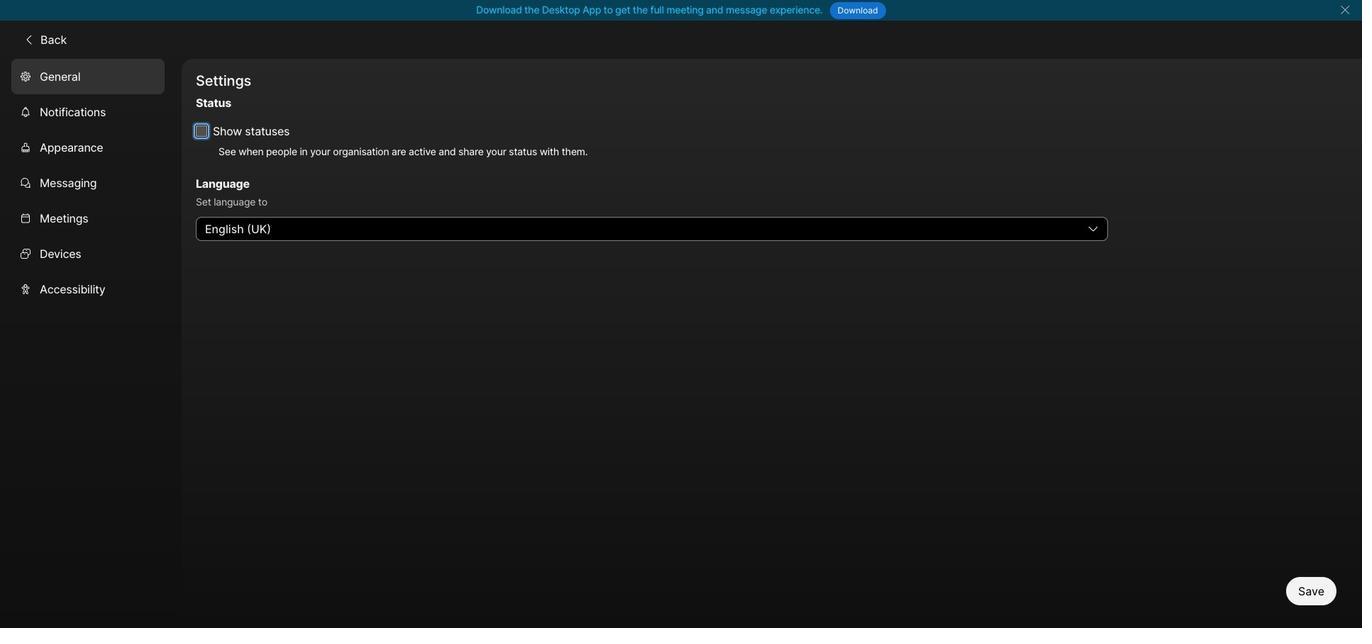 Task type: describe. For each thing, give the bounding box(es) containing it.
notifications tab
[[11, 94, 165, 130]]

settings navigation
[[0, 59, 182, 629]]

messaging tab
[[11, 165, 165, 200]]

devices tab
[[11, 236, 165, 271]]



Task type: locate. For each thing, give the bounding box(es) containing it.
appearance tab
[[11, 130, 165, 165]]

general tab
[[11, 59, 165, 94]]

accessibility tab
[[11, 271, 165, 307]]

cancel_16 image
[[1340, 4, 1351, 16]]

meetings tab
[[11, 200, 165, 236]]



Task type: vqa. For each thing, say whether or not it's contained in the screenshot.
meetings Tab
yes



